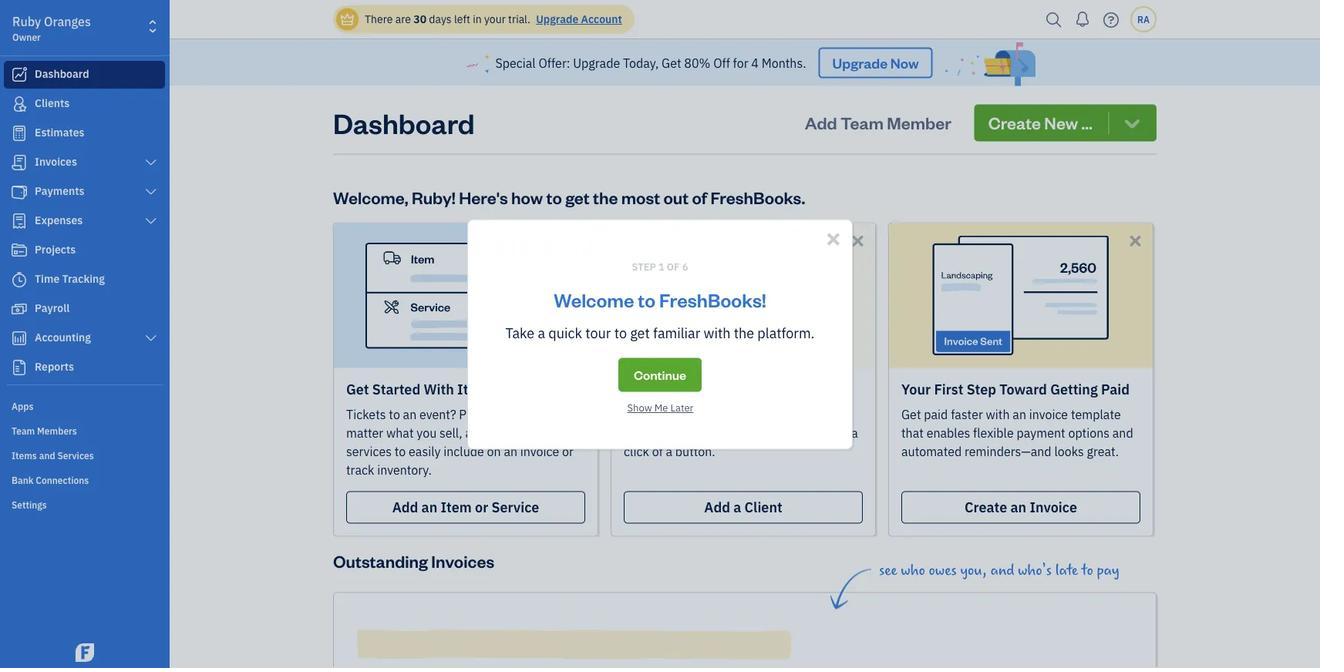 Task type: describe. For each thing, give the bounding box(es) containing it.
× dialog
[[467, 219, 853, 450]]

upgrade right trial.
[[536, 12, 579, 26]]

to up what
[[389, 407, 400, 423]]

an inside 'link'
[[422, 499, 438, 517]]

expense image
[[10, 214, 29, 229]]

upgrade right offer:
[[573, 55, 620, 71]]

to down step at the top left of page
[[638, 287, 656, 312]]

add for add an item or service
[[392, 499, 418, 517]]

later
[[671, 401, 694, 415]]

1 vertical spatial client
[[745, 499, 783, 517]]

and inside 'get started with items and services tickets to an event? printed t-shirts? no matter what you sell, add your items or services to easily include on an invoice or track inventory.'
[[499, 381, 523, 399]]

chart image
[[10, 331, 29, 346]]

step 1 of 6
[[632, 260, 688, 273]]

ruby!
[[412, 187, 456, 209]]

get inside your first step toward getting paid get paid faster with an invoice template that enables flexible payment options and automated reminders—and looks great.
[[902, 407, 921, 423]]

download
[[691, 425, 745, 441]]

and down later
[[667, 425, 688, 441]]

search image
[[1042, 8, 1067, 31]]

or inside 'link'
[[475, 499, 488, 517]]

months.
[[762, 55, 807, 71]]

matter
[[346, 425, 384, 441]]

flexible
[[974, 425, 1014, 441]]

left
[[454, 12, 470, 26]]

familiar
[[653, 324, 701, 342]]

no
[[551, 407, 567, 423]]

your inside your first step toward getting paid get paid faster with an invoice template that enables flexible payment options and automated reminders—and looks great.
[[902, 381, 931, 399]]

to right how
[[547, 187, 562, 209]]

and inside your first step toward getting paid get paid faster with an invoice template that enables flexible payment options and automated reminders—and looks great.
[[1113, 425, 1134, 441]]

and up client
[[748, 407, 769, 423]]

late
[[1056, 563, 1079, 580]]

for inside manage your growing client list keep track of invoices and payment for clients, and download client reports with a click of a button.
[[823, 407, 839, 423]]

crown image
[[339, 11, 356, 27]]

team members image
[[12, 424, 165, 437]]

looks
[[1055, 444, 1084, 460]]

sell,
[[440, 425, 463, 441]]

take a quick tour to get familiar with the platform.
[[506, 324, 815, 342]]

to down what
[[395, 444, 406, 460]]

event?
[[420, 407, 456, 423]]

get for familiar
[[630, 324, 650, 342]]

get started with items and services tickets to an event? printed t-shirts? no matter what you sell, add your items or services to easily include on an invoice or track inventory.
[[346, 381, 581, 478]]

first
[[934, 381, 964, 399]]

step
[[632, 260, 656, 273]]

dismiss image for manage your growing client list
[[849, 232, 867, 250]]

upgrade account link
[[533, 12, 622, 26]]

invoices
[[431, 551, 495, 573]]

4
[[752, 55, 759, 71]]

here's
[[459, 187, 508, 209]]

go to help image
[[1099, 8, 1124, 31]]

with inside × dialog
[[704, 324, 731, 342]]

freshbooks image
[[73, 644, 97, 663]]

to right tour
[[615, 324, 627, 342]]

today,
[[623, 55, 659, 71]]

automated
[[902, 444, 962, 460]]

me
[[655, 401, 668, 415]]

in
[[473, 12, 482, 26]]

reminders—and
[[965, 444, 1052, 460]]

tour
[[586, 324, 611, 342]]

dismiss image for your first step toward getting paid
[[1127, 232, 1145, 250]]

paid
[[924, 407, 948, 423]]

30
[[414, 12, 427, 26]]

items and services image
[[12, 449, 165, 461]]

create an invoice link
[[902, 492, 1141, 524]]

2 vertical spatial of
[[652, 444, 663, 460]]

a inside "add a client" link
[[734, 499, 742, 517]]

add
[[466, 425, 486, 441]]

member
[[887, 112, 952, 134]]

an inside your first step toward getting paid get paid faster with an invoice template that enables flexible payment options and automated reminders—and looks great.
[[1013, 407, 1027, 423]]

welcome to freshbooks!
[[554, 287, 767, 312]]

out
[[664, 187, 689, 209]]

faster
[[951, 407, 983, 423]]

click
[[624, 444, 649, 460]]

add an item or service
[[392, 499, 539, 517]]

account
[[581, 12, 622, 26]]

special
[[496, 55, 536, 71]]

add an item or service link
[[346, 492, 586, 524]]

ruby
[[12, 13, 41, 30]]

offer:
[[539, 55, 570, 71]]

1 horizontal spatial get
[[662, 55, 682, 71]]

0 vertical spatial for
[[733, 55, 749, 71]]

off
[[714, 55, 730, 71]]

who's
[[1018, 563, 1052, 580]]

platform.
[[758, 324, 815, 342]]

with inside manage your growing client list keep track of invoices and payment for clients, and download client reports with a click of a button.
[[825, 425, 849, 441]]

clients,
[[624, 425, 664, 441]]

started
[[372, 381, 421, 399]]

invoice inside your first step toward getting paid get paid faster with an invoice template that enables flexible payment options and automated reminders—and looks great.
[[1030, 407, 1069, 423]]

see
[[879, 563, 898, 580]]

main element
[[0, 0, 208, 669]]

great.
[[1087, 444, 1119, 460]]

days
[[429, 12, 452, 26]]

that
[[902, 425, 924, 441]]

most
[[622, 187, 660, 209]]

report image
[[10, 360, 29, 376]]

tickets
[[346, 407, 386, 423]]

owes
[[929, 563, 957, 580]]

outstanding
[[333, 551, 428, 573]]

80%
[[684, 55, 711, 71]]

services
[[346, 444, 392, 460]]

items
[[458, 381, 496, 399]]

track inside manage your growing client list keep track of invoices and payment for clients, and download client reports with a click of a button.
[[655, 407, 683, 423]]

welcome,
[[333, 187, 409, 209]]

a inside × dialog
[[538, 324, 545, 342]]

invoice inside 'get started with items and services tickets to an event? printed t-shirts? no matter what you sell, add your items or services to easily include on an invoice or track inventory.'
[[521, 444, 559, 460]]

chevron large down image for payment 'icon'
[[144, 186, 158, 198]]

add a client link
[[624, 492, 863, 524]]

1
[[659, 260, 665, 273]]

manage
[[624, 381, 674, 399]]

client image
[[10, 96, 29, 112]]

project image
[[10, 243, 29, 258]]

0 vertical spatial or
[[551, 425, 562, 441]]

payment image
[[10, 184, 29, 200]]

create
[[965, 499, 1008, 517]]

there are 30 days left in your trial. upgrade account
[[365, 12, 622, 26]]



Task type: vqa. For each thing, say whether or not it's contained in the screenshot.
Cost of Goods Sold category directly from the expense category dropdown.
no



Task type: locate. For each thing, give the bounding box(es) containing it.
your up later
[[678, 381, 707, 399]]

3 dismiss image from the left
[[1127, 232, 1145, 250]]

×
[[826, 223, 841, 251]]

1 horizontal spatial the
[[734, 324, 755, 342]]

get up tickets
[[346, 381, 369, 399]]

keep
[[624, 407, 652, 423]]

1 dismiss image from the left
[[572, 232, 589, 250]]

the inside × dialog
[[734, 324, 755, 342]]

0 horizontal spatial the
[[593, 187, 618, 209]]

add down button.
[[705, 499, 731, 517]]

add inside button
[[805, 112, 837, 134]]

to left pay
[[1082, 563, 1094, 580]]

0 horizontal spatial add
[[392, 499, 418, 517]]

0 horizontal spatial payment
[[771, 407, 820, 423]]

continue button
[[619, 358, 702, 392]]

0 vertical spatial client
[[767, 381, 805, 399]]

chevron large down image for chart icon
[[144, 332, 158, 345]]

0 vertical spatial get
[[662, 55, 682, 71]]

of right out
[[692, 187, 707, 209]]

with down freshbooks!
[[704, 324, 731, 342]]

0 vertical spatial the
[[593, 187, 618, 209]]

your inside 'get started with items and services tickets to an event? printed t-shirts? no matter what you sell, add your items or services to easily include on an invoice or track inventory.'
[[489, 425, 514, 441]]

ruby oranges owner
[[12, 13, 91, 43]]

of right the click at the bottom left
[[652, 444, 663, 460]]

take
[[506, 324, 535, 342]]

0 horizontal spatial track
[[346, 462, 374, 478]]

apps image
[[12, 400, 165, 412]]

and up t-
[[499, 381, 523, 399]]

track right show
[[655, 407, 683, 423]]

2 dismiss image from the left
[[849, 232, 867, 250]]

2 chevron large down image from the top
[[144, 186, 158, 198]]

1 vertical spatial or
[[562, 444, 574, 460]]

0 horizontal spatial get
[[566, 187, 590, 209]]

1 chevron large down image from the top
[[144, 157, 158, 169]]

on
[[487, 444, 501, 460]]

payment inside your first step toward getting paid get paid faster with an invoice template that enables flexible payment options and automated reminders—and looks great.
[[1017, 425, 1066, 441]]

get up that
[[902, 407, 921, 423]]

your first step toward getting paid get paid faster with an invoice template that enables flexible payment options and automated reminders—and looks great.
[[902, 381, 1134, 460]]

2 horizontal spatial get
[[902, 407, 921, 423]]

upgrade left now
[[833, 54, 888, 72]]

your right in
[[484, 12, 506, 26]]

the left the platform.
[[734, 324, 755, 342]]

1 horizontal spatial dismiss image
[[849, 232, 867, 250]]

2 horizontal spatial dismiss image
[[1127, 232, 1145, 250]]

with up flexible
[[986, 407, 1010, 423]]

dashboard image
[[10, 67, 29, 83]]

your
[[484, 12, 506, 26], [489, 425, 514, 441]]

payment
[[771, 407, 820, 423], [1017, 425, 1066, 441]]

chevron large down image
[[144, 157, 158, 169], [144, 186, 158, 198], [144, 215, 158, 228], [144, 332, 158, 345]]

0 horizontal spatial with
[[704, 324, 731, 342]]

you,
[[961, 563, 987, 580]]

you
[[417, 425, 437, 441]]

an right "create"
[[1011, 499, 1027, 517]]

0 vertical spatial track
[[655, 407, 683, 423]]

1 vertical spatial track
[[346, 462, 374, 478]]

reports
[[782, 425, 822, 441]]

the left most
[[593, 187, 618, 209]]

upgrade
[[536, 12, 579, 26], [833, 54, 888, 72], [573, 55, 620, 71]]

are
[[396, 12, 411, 26]]

client
[[748, 425, 779, 441]]

1 horizontal spatial payment
[[1017, 425, 1066, 441]]

special offer: upgrade today, get 80% off for 4 months.
[[496, 55, 807, 71]]

or
[[551, 425, 562, 441], [562, 444, 574, 460], [475, 499, 488, 517]]

of
[[692, 187, 707, 209], [686, 407, 697, 423], [652, 444, 663, 460]]

track down services
[[346, 462, 374, 478]]

1 vertical spatial for
[[823, 407, 839, 423]]

of
[[667, 260, 680, 273]]

for left 4
[[733, 55, 749, 71]]

1 vertical spatial the
[[734, 324, 755, 342]]

invoice
[[1030, 407, 1069, 423], [521, 444, 559, 460]]

with inside your first step toward getting paid get paid faster with an invoice template that enables flexible payment options and automated reminders—and looks great.
[[986, 407, 1010, 423]]

invoice
[[1030, 499, 1078, 517]]

0 horizontal spatial for
[[733, 55, 749, 71]]

manage your growing client list keep track of invoices and payment for clients, and download client reports with a click of a button.
[[624, 381, 858, 460]]

1 vertical spatial invoice
[[521, 444, 559, 460]]

services
[[526, 381, 581, 399]]

0 vertical spatial your
[[484, 12, 506, 26]]

1 your from the left
[[678, 381, 707, 399]]

2 vertical spatial get
[[902, 407, 921, 423]]

welcome, ruby! here's how to get the most out of freshbooks.
[[333, 187, 806, 209]]

printed
[[459, 407, 499, 423]]

see who owes you, and who's late to pay
[[879, 563, 1120, 580]]

add team member
[[805, 112, 952, 134]]

0 vertical spatial of
[[692, 187, 707, 209]]

shirts?
[[511, 407, 548, 423]]

with right "reports"
[[825, 425, 849, 441]]

dismiss image
[[572, 232, 589, 250], [849, 232, 867, 250], [1127, 232, 1145, 250]]

1 vertical spatial payment
[[1017, 425, 1066, 441]]

pay
[[1097, 563, 1120, 580]]

add for add a client
[[705, 499, 731, 517]]

chevron large down image for expense icon
[[144, 215, 158, 228]]

toward
[[1000, 381, 1048, 399]]

add for add team member
[[805, 112, 837, 134]]

invoice down toward on the right of the page
[[1030, 407, 1069, 423]]

add
[[805, 112, 837, 134], [392, 499, 418, 517], [705, 499, 731, 517]]

an right 'on'
[[504, 444, 518, 460]]

add a client
[[705, 499, 783, 517]]

get inside 'get started with items and services tickets to an event? printed t-shirts? no matter what you sell, add your items or services to easily include on an invoice or track inventory.'
[[346, 381, 369, 399]]

paid
[[1102, 381, 1130, 399]]

for
[[733, 55, 749, 71], [823, 407, 839, 423]]

show me later button
[[628, 401, 694, 415]]

1 horizontal spatial with
[[825, 425, 849, 441]]

client
[[767, 381, 805, 399], [745, 499, 783, 517]]

estimate image
[[10, 126, 29, 141]]

track inside 'get started with items and services tickets to an event? printed t-shirts? no matter what you sell, add your items or services to easily include on an invoice or track inventory.'
[[346, 462, 374, 478]]

2 vertical spatial with
[[825, 425, 849, 441]]

and right the you, on the bottom of page
[[991, 563, 1015, 580]]

your inside manage your growing client list keep track of invoices and payment for clients, and download client reports with a click of a button.
[[678, 381, 707, 399]]

dashboard
[[333, 105, 475, 141]]

for down list
[[823, 407, 839, 423]]

0 horizontal spatial dismiss image
[[572, 232, 589, 250]]

upgrade now
[[833, 54, 919, 72]]

client inside manage your growing client list keep track of invoices and payment for clients, and download client reports with a click of a button.
[[767, 381, 805, 399]]

client down client
[[745, 499, 783, 517]]

2 horizontal spatial with
[[986, 407, 1010, 423]]

1 horizontal spatial get
[[630, 324, 650, 342]]

invoices
[[700, 407, 745, 423]]

items
[[517, 425, 548, 441]]

add left team
[[805, 112, 837, 134]]

1 vertical spatial with
[[986, 407, 1010, 423]]

1 vertical spatial your
[[489, 425, 514, 441]]

create an invoice
[[965, 499, 1078, 517]]

enables
[[927, 425, 971, 441]]

invoice image
[[10, 155, 29, 170]]

0 horizontal spatial your
[[678, 381, 707, 399]]

payment up "reports"
[[771, 407, 820, 423]]

1 horizontal spatial your
[[902, 381, 931, 399]]

t-
[[502, 407, 511, 423]]

1 vertical spatial get
[[630, 324, 650, 342]]

2 horizontal spatial add
[[805, 112, 837, 134]]

invoice down the items on the left of the page
[[521, 444, 559, 460]]

get for the
[[566, 187, 590, 209]]

6
[[682, 260, 688, 273]]

2 vertical spatial or
[[475, 499, 488, 517]]

2 your from the left
[[902, 381, 931, 399]]

owner
[[12, 31, 41, 43]]

outstanding invoices
[[333, 551, 495, 573]]

with
[[424, 381, 454, 399]]

1 vertical spatial of
[[686, 407, 697, 423]]

team
[[841, 112, 884, 134]]

× button
[[826, 223, 841, 251]]

0 horizontal spatial invoice
[[521, 444, 559, 460]]

settings image
[[12, 498, 165, 511]]

client left list
[[767, 381, 805, 399]]

dismiss image for get started with items and services
[[572, 232, 589, 250]]

and up great.
[[1113, 425, 1134, 441]]

4 chevron large down image from the top
[[144, 332, 158, 345]]

get inside × dialog
[[630, 324, 650, 342]]

button.
[[676, 444, 716, 460]]

3 chevron large down image from the top
[[144, 215, 158, 228]]

1 horizontal spatial for
[[823, 407, 839, 423]]

show
[[628, 401, 652, 415]]

get left 80% on the top of page
[[662, 55, 682, 71]]

welcome
[[554, 287, 634, 312]]

payment up looks
[[1017, 425, 1066, 441]]

money image
[[10, 302, 29, 317]]

0 vertical spatial invoice
[[1030, 407, 1069, 423]]

0 vertical spatial get
[[566, 187, 590, 209]]

an left item
[[422, 499, 438, 517]]

upgrade now link
[[819, 47, 933, 78]]

your up paid
[[902, 381, 931, 399]]

1 horizontal spatial track
[[655, 407, 683, 423]]

an down toward on the right of the page
[[1013, 407, 1027, 423]]

freshbooks.
[[711, 187, 806, 209]]

1 horizontal spatial add
[[705, 499, 731, 517]]

add down inventory.
[[392, 499, 418, 517]]

quick
[[549, 324, 582, 342]]

service
[[492, 499, 539, 517]]

0 vertical spatial payment
[[771, 407, 820, 423]]

payment inside manage your growing client list keep track of invoices and payment for clients, and download client reports with a click of a button.
[[771, 407, 820, 423]]

0 horizontal spatial get
[[346, 381, 369, 399]]

show me later
[[628, 401, 694, 415]]

list
[[809, 381, 832, 399]]

chevron large down image for "invoice" icon
[[144, 157, 158, 169]]

now
[[891, 54, 919, 72]]

your
[[678, 381, 707, 399], [902, 381, 931, 399]]

bank connections image
[[12, 474, 165, 486]]

get right how
[[566, 187, 590, 209]]

1 horizontal spatial invoice
[[1030, 407, 1069, 423]]

0 vertical spatial with
[[704, 324, 731, 342]]

item
[[441, 499, 472, 517]]

add inside 'link'
[[392, 499, 418, 517]]

timer image
[[10, 272, 29, 288]]

get left familiar
[[630, 324, 650, 342]]

options
[[1069, 425, 1110, 441]]

of left invoices
[[686, 407, 697, 423]]

your down t-
[[489, 425, 514, 441]]

1 vertical spatial get
[[346, 381, 369, 399]]

what
[[386, 425, 414, 441]]

an up what
[[403, 407, 417, 423]]

trial.
[[508, 12, 531, 26]]

add team member button
[[791, 105, 966, 142]]

inventory.
[[377, 462, 432, 478]]



